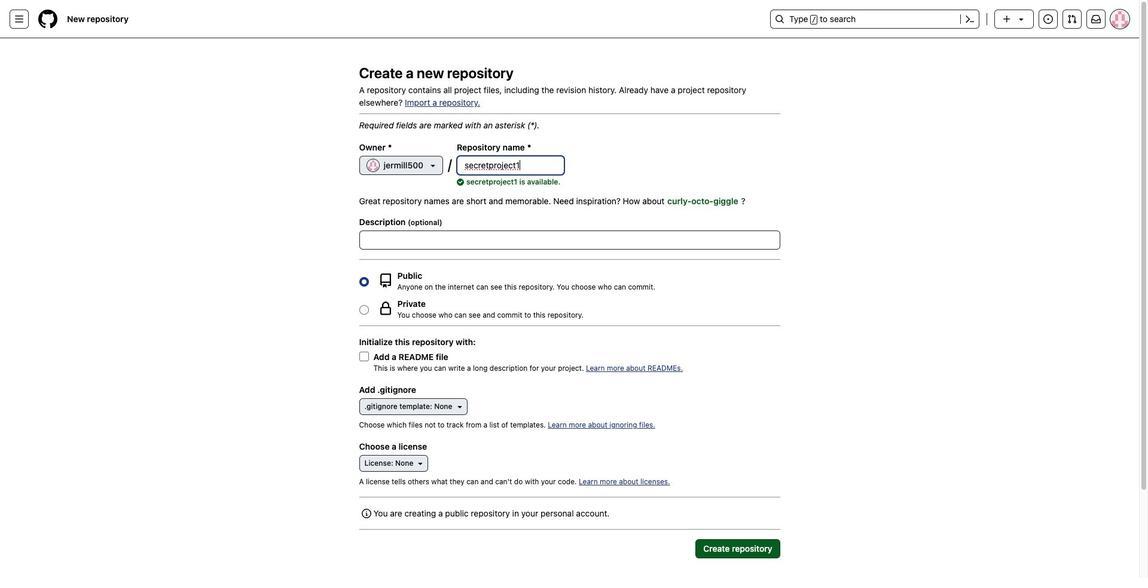 Task type: locate. For each thing, give the bounding box(es) containing it.
Description text field
[[360, 231, 780, 249]]

2 horizontal spatial triangle down image
[[455, 403, 464, 412]]

repo image
[[378, 274, 393, 288]]

None text field
[[458, 157, 564, 175]]

check circle fill image
[[457, 179, 464, 186]]

None checkbox
[[359, 352, 369, 362]]

triangle down image
[[428, 161, 438, 170], [455, 403, 464, 412], [416, 459, 426, 469]]

None radio
[[359, 277, 369, 287], [359, 305, 369, 315], [359, 277, 369, 287], [359, 305, 369, 315]]

issue opened image
[[1044, 14, 1053, 24]]

command palette image
[[965, 14, 975, 24]]

0 horizontal spatial triangle down image
[[416, 459, 426, 469]]

triangle down image
[[1017, 14, 1026, 24]]

plus image
[[1002, 14, 1012, 24]]

0 vertical spatial triangle down image
[[428, 161, 438, 170]]



Task type: describe. For each thing, give the bounding box(es) containing it.
lock image
[[378, 302, 393, 316]]

homepage image
[[38, 10, 57, 29]]

1 vertical spatial triangle down image
[[455, 403, 464, 412]]

1 horizontal spatial triangle down image
[[428, 161, 438, 170]]

notifications image
[[1092, 14, 1101, 24]]

git pull request image
[[1068, 14, 1077, 24]]

2 vertical spatial triangle down image
[[416, 459, 426, 469]]

sc 9kayk9 0 image
[[362, 510, 371, 519]]



Task type: vqa. For each thing, say whether or not it's contained in the screenshot.
List containing jazzband
no



